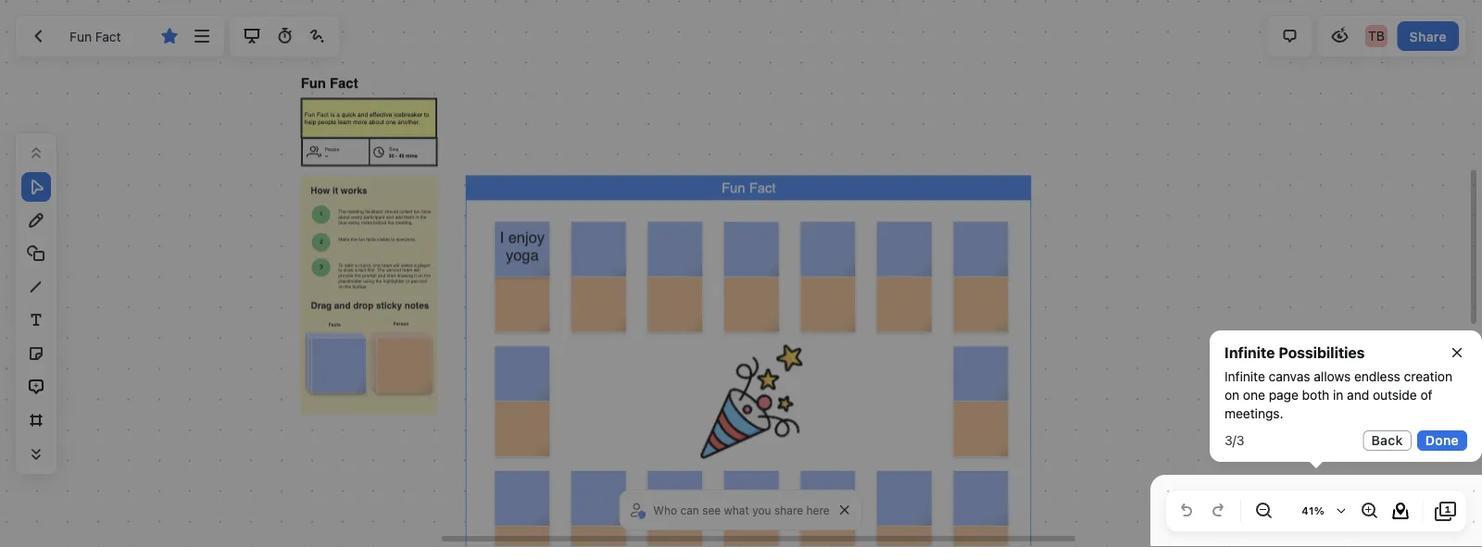 Task type: vqa. For each thing, say whether or not it's contained in the screenshot.
both on the right of page
yes



Task type: describe. For each thing, give the bounding box(es) containing it.
zoom out image
[[1253, 501, 1275, 523]]

who
[[654, 504, 678, 517]]

infinite possibilities
[[1225, 344, 1366, 362]]

possibilities
[[1279, 344, 1366, 362]]

done
[[1426, 433, 1460, 449]]

zoom in image
[[1359, 501, 1381, 523]]

present image
[[241, 25, 263, 47]]

what
[[724, 504, 750, 517]]

unstar this whiteboard image
[[158, 25, 181, 47]]

infinite canvas allows endless creation on one page both in and outside of meetings.
[[1225, 369, 1453, 422]]

can
[[681, 504, 700, 517]]

comment panel image
[[1280, 25, 1302, 47]]

both
[[1303, 388, 1330, 403]]

back button
[[1364, 431, 1412, 451]]

canvas
[[1269, 369, 1311, 385]]

see
[[703, 504, 721, 517]]

timer image
[[274, 25, 296, 47]]

page
[[1270, 388, 1299, 403]]

dashboard image
[[27, 25, 49, 47]]

Document name text field
[[56, 21, 152, 51]]

here
[[807, 504, 830, 517]]

one
[[1244, 388, 1266, 403]]

show previous tools image
[[21, 143, 51, 161]]

share button
[[1398, 21, 1460, 51]]

and
[[1348, 388, 1370, 403]]

done button
[[1418, 431, 1468, 451]]

pages image
[[1436, 501, 1458, 523]]

all eyes on me image
[[1330, 25, 1352, 47]]

outside
[[1374, 388, 1418, 403]]

/
[[1233, 433, 1237, 449]]

share
[[1410, 29, 1448, 44]]

41 %
[[1302, 506, 1325, 518]]

tb
[[1369, 28, 1385, 44]]

infinite canvas allows endless creation on one page both in and outside of meetings. element
[[1225, 368, 1468, 424]]



Task type: locate. For each thing, give the bounding box(es) containing it.
2 infinite from the top
[[1225, 369, 1266, 385]]

back
[[1372, 433, 1404, 449]]

show more tools image
[[25, 443, 47, 466]]

41
[[1302, 506, 1315, 518]]

more options image
[[191, 25, 213, 47]]

0 vertical spatial infinite
[[1225, 344, 1276, 362]]

2 3 from the left
[[1237, 433, 1245, 449]]

who can see what you share here
[[654, 504, 830, 517]]

infinite for infinite possibilities
[[1225, 344, 1276, 362]]

share
[[775, 504, 804, 517]]

infinite
[[1225, 344, 1276, 362], [1225, 369, 1266, 385]]

of
[[1421, 388, 1433, 403]]

3
[[1225, 433, 1233, 449], [1237, 433, 1245, 449]]

who can see what you share here button
[[628, 497, 835, 525]]

tb button
[[1362, 21, 1392, 51]]

you
[[753, 504, 772, 517]]

infinite inside infinite canvas allows endless creation on one page both in and outside of meetings.
[[1225, 369, 1266, 385]]

1 horizontal spatial 3
[[1237, 433, 1245, 449]]

infinite possibilities tooltip
[[1210, 331, 1483, 475]]

3 / 3
[[1225, 433, 1245, 449]]

meetings.
[[1225, 406, 1284, 422]]

laser image
[[306, 25, 329, 47]]

allows
[[1315, 369, 1352, 385]]

in
[[1334, 388, 1344, 403]]

on
[[1225, 388, 1240, 403]]

1 infinite from the top
[[1225, 344, 1276, 362]]

%
[[1315, 506, 1325, 518]]

1 3 from the left
[[1225, 433, 1233, 449]]

endless
[[1355, 369, 1401, 385]]

1 vertical spatial infinite
[[1225, 369, 1266, 385]]

0 horizontal spatial 3
[[1225, 433, 1233, 449]]

infinite for infinite canvas allows endless creation on one page both in and outside of meetings.
[[1225, 369, 1266, 385]]

creation
[[1405, 369, 1453, 385]]

infinite possibilities element
[[1225, 342, 1366, 364]]



